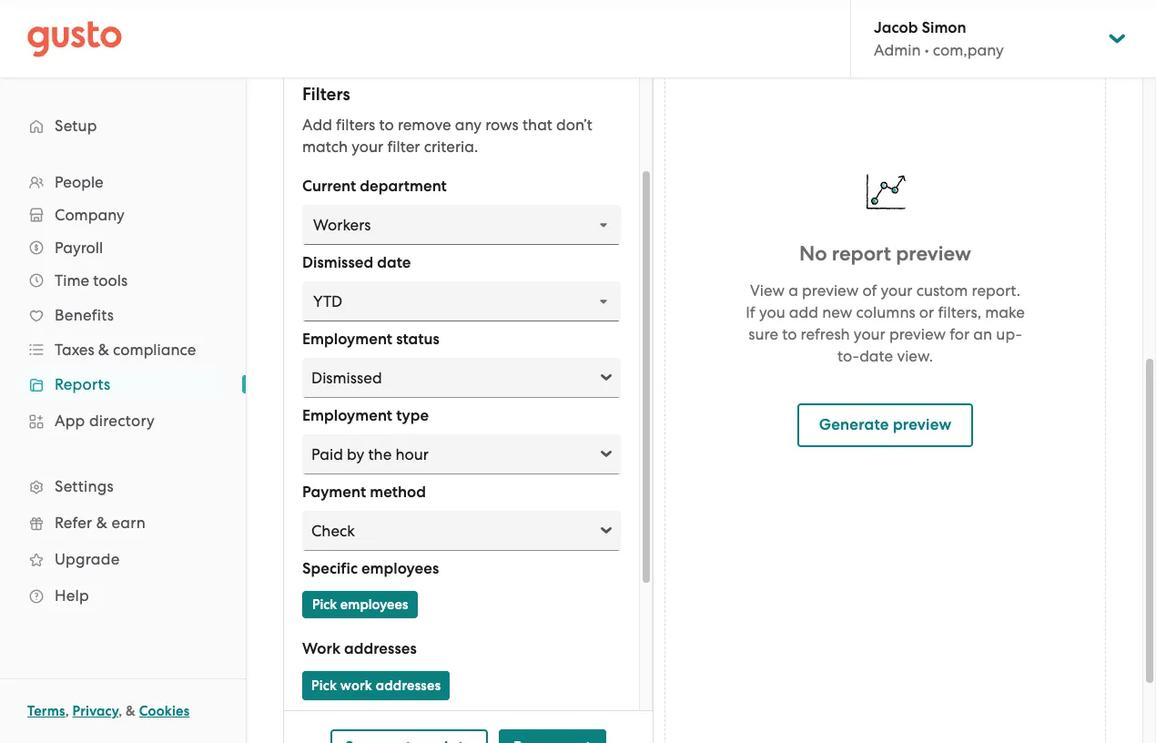 Task type: locate. For each thing, give the bounding box(es) containing it.
help link
[[18, 579, 228, 612]]

time tools button
[[18, 264, 228, 297]]

1 employment from the top
[[302, 330, 393, 349]]

jacob simon admin • com,pany
[[874, 18, 1004, 59]]

,
[[65, 703, 69, 719], [119, 703, 122, 719]]

0 vertical spatial pick
[[312, 597, 337, 613]]

to up the filter
[[379, 116, 394, 134]]

to inside the add filters to remove any rows that don't match your filter criteria.
[[379, 116, 394, 134]]

, left privacy link
[[65, 703, 69, 719]]

date
[[377, 253, 411, 272], [860, 347, 894, 365]]

employment left status
[[302, 330, 393, 349]]

columns
[[857, 303, 916, 321]]

to inside view a preview of your custom report. if you add new columns or filters, make sure to refresh your preview for an up- to-date view.
[[782, 325, 797, 343]]

home image
[[27, 20, 122, 57]]

0 vertical spatial employment
[[302, 330, 393, 349]]

filters
[[336, 116, 375, 134]]

1 vertical spatial to
[[782, 325, 797, 343]]

1 vertical spatial employment
[[302, 406, 393, 425]]

any
[[455, 116, 482, 134]]

pick for pick work addresses
[[311, 678, 337, 694]]

employees
[[362, 559, 439, 578], [340, 597, 408, 613]]

0 horizontal spatial date
[[377, 253, 411, 272]]

& left the "cookies"
[[126, 703, 136, 719]]

pick inside "pick employees" button
[[312, 597, 337, 613]]

& right taxes
[[98, 341, 109, 359]]

you
[[759, 303, 786, 321]]

taxes
[[55, 341, 94, 359]]

view a preview of your custom report. if you add new columns or filters, make sure to refresh your preview for an up- to-date view.
[[746, 281, 1025, 365]]

your up columns
[[881, 281, 913, 299]]

pick left work
[[311, 678, 337, 694]]

pick work addresses
[[311, 678, 441, 694]]

0 vertical spatial &
[[98, 341, 109, 359]]

jacob
[[874, 18, 918, 37]]

preview inside button
[[893, 415, 952, 434]]

your down columns
[[854, 325, 886, 343]]

0 vertical spatial employees
[[362, 559, 439, 578]]

list containing people
[[0, 166, 246, 614]]

2 employment from the top
[[302, 406, 393, 425]]

0 vertical spatial your
[[352, 138, 384, 156]]

employees down specific employees
[[340, 597, 408, 613]]

1 vertical spatial pick
[[311, 678, 337, 694]]

settings link
[[18, 470, 228, 503]]

earn
[[112, 514, 146, 532]]

employment
[[302, 330, 393, 349], [302, 406, 393, 425]]

preview right generate
[[893, 415, 952, 434]]

1 vertical spatial &
[[96, 514, 108, 532]]

settings
[[55, 477, 114, 495]]

upgrade
[[55, 550, 120, 568]]

employment left 'type'
[[302, 406, 393, 425]]

2 , from the left
[[119, 703, 122, 719]]

addresses inside "button"
[[376, 678, 441, 694]]

app directory
[[55, 412, 155, 430]]

list
[[0, 166, 246, 614]]

, left the "cookies"
[[119, 703, 122, 719]]

to down add on the right of page
[[782, 325, 797, 343]]

addresses up the pick work addresses "button"
[[344, 639, 417, 658]]

remove
[[398, 116, 451, 134]]

an
[[974, 325, 993, 343]]

cookies button
[[139, 700, 190, 722]]

pick down specific
[[312, 597, 337, 613]]

date left view.
[[860, 347, 894, 365]]

type
[[396, 406, 429, 425]]

com,pany
[[933, 41, 1004, 59]]

2 vertical spatial &
[[126, 703, 136, 719]]

employment status
[[302, 330, 440, 349]]

benefits
[[55, 306, 114, 324]]

0 horizontal spatial to
[[379, 116, 394, 134]]

0 vertical spatial addresses
[[344, 639, 417, 658]]

addresses right work
[[376, 678, 441, 694]]

date inside view a preview of your custom report. if you add new columns or filters, make sure to refresh your preview for an up- to-date view.
[[860, 347, 894, 365]]

app directory link
[[18, 404, 228, 437]]

1 horizontal spatial date
[[860, 347, 894, 365]]

1 vertical spatial date
[[860, 347, 894, 365]]

0 horizontal spatial ,
[[65, 703, 69, 719]]

employment for employment type
[[302, 406, 393, 425]]

pick for pick employees
[[312, 597, 337, 613]]

method
[[370, 483, 426, 502]]

0 vertical spatial to
[[379, 116, 394, 134]]

sure
[[749, 325, 779, 343]]

terms , privacy , & cookies
[[27, 703, 190, 719]]

& left earn
[[96, 514, 108, 532]]

your down filters
[[352, 138, 384, 156]]

new
[[823, 303, 853, 321]]

employees up "pick employees" button
[[362, 559, 439, 578]]

employees inside button
[[340, 597, 408, 613]]

up-
[[997, 325, 1022, 343]]

pick
[[312, 597, 337, 613], [311, 678, 337, 694]]

work
[[302, 639, 341, 658]]

pick employees
[[312, 597, 408, 613]]

time
[[55, 271, 89, 290]]

people button
[[18, 166, 228, 199]]

date right "dismissed"
[[377, 253, 411, 272]]

preview
[[896, 241, 972, 265], [802, 281, 859, 299], [890, 325, 946, 343], [893, 415, 952, 434]]

to
[[379, 116, 394, 134], [782, 325, 797, 343]]

your
[[352, 138, 384, 156], [881, 281, 913, 299], [854, 325, 886, 343]]

employment for employment status
[[302, 330, 393, 349]]

pick inside the pick work addresses "button"
[[311, 678, 337, 694]]

&
[[98, 341, 109, 359], [96, 514, 108, 532], [126, 703, 136, 719]]

payroll button
[[18, 231, 228, 264]]

filter
[[387, 138, 420, 156]]

preview up new
[[802, 281, 859, 299]]

1 vertical spatial addresses
[[376, 678, 441, 694]]

1 vertical spatial employees
[[340, 597, 408, 613]]

1 horizontal spatial ,
[[119, 703, 122, 719]]

report.
[[972, 281, 1021, 299]]

rows
[[486, 116, 519, 134]]

1 horizontal spatial to
[[782, 325, 797, 343]]

status
[[396, 330, 440, 349]]

1 vertical spatial your
[[881, 281, 913, 299]]

addresses
[[344, 639, 417, 658], [376, 678, 441, 694]]

& inside dropdown button
[[98, 341, 109, 359]]



Task type: vqa. For each thing, say whether or not it's contained in the screenshot.
Dismissed
yes



Task type: describe. For each thing, give the bounding box(es) containing it.
report
[[832, 241, 892, 265]]

specific
[[302, 559, 358, 578]]

employment type
[[302, 406, 429, 425]]

admin
[[874, 41, 921, 59]]

filters,
[[938, 303, 982, 321]]

2 vertical spatial your
[[854, 325, 886, 343]]

no
[[800, 241, 827, 265]]

pick work addresses button
[[302, 671, 450, 700]]

that
[[523, 116, 553, 134]]

generate preview
[[819, 415, 952, 434]]

if
[[746, 303, 756, 321]]

department
[[360, 177, 447, 196]]

people
[[55, 173, 104, 191]]

taxes & compliance
[[55, 341, 196, 359]]

make
[[986, 303, 1025, 321]]

don't
[[557, 116, 593, 134]]

setup link
[[18, 109, 228, 142]]

dismissed date
[[302, 253, 411, 272]]

taxes & compliance button
[[18, 333, 228, 366]]

no report preview
[[800, 241, 972, 265]]

cookies
[[139, 703, 190, 719]]

pick employees button
[[302, 591, 418, 618]]

setup
[[55, 117, 97, 135]]

work addresses
[[302, 639, 417, 658]]

benefits link
[[18, 299, 228, 331]]

& for earn
[[96, 514, 108, 532]]

0 vertical spatial date
[[377, 253, 411, 272]]

payroll
[[55, 239, 103, 257]]

preview up view.
[[890, 325, 946, 343]]

& for compliance
[[98, 341, 109, 359]]

current department
[[302, 177, 447, 196]]

•
[[925, 41, 929, 59]]

of
[[863, 281, 877, 299]]

privacy link
[[72, 703, 119, 719]]

refer & earn
[[55, 514, 146, 532]]

reports
[[55, 375, 111, 393]]

simon
[[922, 18, 967, 37]]

refer
[[55, 514, 92, 532]]

add
[[302, 116, 332, 134]]

compliance
[[113, 341, 196, 359]]

company
[[55, 206, 124, 224]]

add
[[789, 303, 819, 321]]

upgrade link
[[18, 543, 228, 576]]

for
[[950, 325, 970, 343]]

payment
[[302, 483, 366, 502]]

match
[[302, 138, 348, 156]]

directory
[[89, 412, 155, 430]]

to-
[[838, 347, 860, 365]]

1 , from the left
[[65, 703, 69, 719]]

reports link
[[18, 368, 228, 401]]

terms link
[[27, 703, 65, 719]]

custom
[[917, 281, 968, 299]]

refer & earn link
[[18, 506, 228, 539]]

generate preview button
[[797, 403, 974, 447]]

view.
[[897, 347, 933, 365]]

criteria.
[[424, 138, 478, 156]]

help
[[55, 586, 89, 605]]

dismissed
[[302, 253, 374, 272]]

company button
[[18, 199, 228, 231]]

tools
[[93, 271, 128, 290]]

time tools
[[55, 271, 128, 290]]

preview up custom
[[896, 241, 972, 265]]

a
[[789, 281, 799, 299]]

gusto navigation element
[[0, 78, 246, 643]]

current
[[302, 177, 356, 196]]

generate
[[819, 415, 889, 434]]

view
[[750, 281, 785, 299]]

employees for pick employees
[[340, 597, 408, 613]]

employees for specific employees
[[362, 559, 439, 578]]

work
[[340, 678, 372, 694]]

payment method
[[302, 483, 426, 502]]

your inside the add filters to remove any rows that don't match your filter criteria.
[[352, 138, 384, 156]]

or
[[920, 303, 935, 321]]

filters
[[302, 84, 350, 105]]

add filters to remove any rows that don't match your filter criteria.
[[302, 116, 593, 156]]

app
[[55, 412, 85, 430]]



